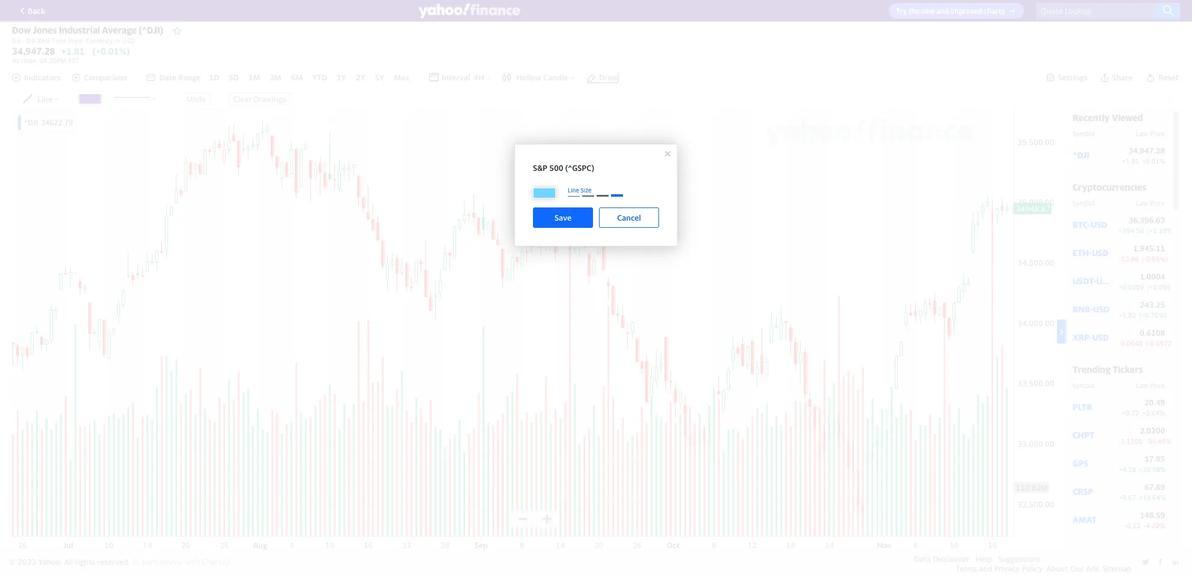 Task type: locate. For each thing, give the bounding box(es) containing it.
- down the dow at the left top of page
[[23, 37, 25, 44]]

3 last price from the top
[[1136, 382, 1165, 389]]

34,947.28 down real
[[12, 46, 55, 56]]

symbol for trending tickers
[[1073, 382, 1095, 389]]

usd
[[122, 37, 135, 44], [1091, 220, 1108, 230], [1092, 248, 1109, 258], [1097, 276, 1113, 287], [1093, 305, 1110, 315], [1093, 333, 1109, 343]]

last for recently viewed
[[1136, 130, 1149, 137]]

0 horizontal spatial and
[[937, 7, 949, 16]]

s&p
[[533, 164, 548, 173]]

0 vertical spatial +1.81
[[61, 46, 84, 56]]

try the new and improved charts
[[896, 7, 1005, 16]]

last price up 34,947.28 +1.81 +0.01%
[[1136, 130, 1165, 137]]

symbol down "trending"
[[1073, 382, 1095, 389]]

average
[[102, 25, 137, 35]]

recently viewed
[[1073, 112, 1143, 123]]

usdt-usd link
[[1073, 276, 1113, 287]]

dji left real
[[27, 37, 36, 44]]

34,947.28 for 34,947.28 +1.81
[[12, 46, 55, 56]]

+0.72
[[1122, 409, 1140, 417]]

1 horizontal spatial dji
[[27, 37, 36, 44]]

symbol for cryptocurrencies
[[1073, 199, 1095, 207]]

©
[[9, 558, 15, 567]]

amat link
[[1073, 515, 1113, 525]]

last up 20.49
[[1136, 382, 1149, 389]]

help
[[976, 555, 992, 564]]

usd down bnb-usd link
[[1093, 333, 1109, 343]]

5y
[[375, 73, 384, 82]]

1 last from the top
[[1136, 130, 1149, 137]]

currency
[[86, 37, 113, 44]]

4 last price from the top
[[1136, 564, 1165, 572]]

+1.81
[[61, 46, 84, 56], [1122, 157, 1140, 165]]

3 symbol from the top
[[1073, 382, 1095, 389]]

and
[[937, 7, 949, 16], [979, 564, 993, 574]]

last down cryptocurrencies
[[1136, 199, 1149, 207]]

price
[[1151, 130, 1165, 137], [1151, 199, 1165, 207], [1151, 382, 1165, 389], [1151, 564, 1165, 572]]

hollow
[[516, 73, 541, 82]]

0 horizontal spatial 34,947.28
[[12, 46, 55, 56]]

and inside data disclaimer help suggestions terms and privacy policy about our ads sitemap
[[979, 564, 993, 574]]

date
[[159, 73, 176, 82]]

price for trending tickers
[[1151, 382, 1165, 389]]

last price for trending tickers
[[1136, 382, 1165, 389]]

symbol up "btc-"
[[1073, 199, 1095, 207]]

usd up bnb-usd link
[[1097, 276, 1113, 287]]

- for 148.59
[[1125, 522, 1127, 530]]

2.0200 -1.1100 -35.46%
[[1119, 426, 1171, 445]]

last price left follow on linkedin icon
[[1136, 564, 1165, 572]]

clear
[[234, 94, 252, 104]]

ytd button
[[311, 72, 328, 84]]

crsp
[[1073, 487, 1094, 497]]

2 price from the top
[[1151, 199, 1165, 207]]

0 horizontal spatial line
[[37, 94, 52, 104]]

1 vertical spatial and
[[979, 564, 993, 574]]

line
[[37, 94, 52, 104], [568, 187, 579, 194]]

+30.58%
[[1139, 466, 1166, 474]]

interval 4h
[[442, 73, 485, 82]]

usdt-usd
[[1073, 276, 1113, 287]]

bnb-usd
[[1073, 305, 1110, 315]]

last price up 20.49
[[1136, 382, 1165, 389]]

- for dji
[[23, 37, 25, 44]]

save button
[[533, 208, 593, 228]]

price right follow on twitter icon
[[1151, 564, 1165, 572]]

sitemap
[[1103, 564, 1132, 574]]

est
[[68, 56, 79, 64]]

follow on linkedin image
[[1172, 559, 1180, 567]]

2 last price from the top
[[1136, 199, 1165, 207]]

range
[[178, 73, 201, 82]]

reserved.
[[97, 558, 130, 567]]

1 horizontal spatial line
[[568, 187, 579, 194]]

last for cryptocurrencies
[[1136, 199, 1149, 207]]

(^gspc)
[[565, 164, 594, 173]]

hollow candle
[[516, 73, 568, 82]]

price up 34,947.28 +1.81 +0.01%
[[1151, 130, 1165, 137]]

2 last from the top
[[1136, 199, 1149, 207]]

+8.67
[[1119, 494, 1136, 502]]

usd for btc-
[[1091, 220, 1108, 230]]

© 2023 yahoo. all rights reserved. in partnership with chartiq
[[9, 558, 230, 567]]

04:20pm
[[39, 56, 67, 64]]

last price
[[1136, 130, 1165, 137], [1136, 199, 1165, 207], [1136, 382, 1165, 389], [1136, 564, 1165, 572]]

max button
[[393, 72, 411, 84]]

1 vertical spatial 34,947.28
[[1129, 146, 1165, 155]]

usd right in
[[122, 37, 135, 44]]

back
[[28, 6, 45, 15]]

line left size at the top left
[[568, 187, 579, 194]]

and right "terms"
[[979, 564, 993, 574]]

pltr
[[1073, 402, 1093, 413]]

0 vertical spatial line
[[37, 94, 52, 104]]

price up 20.49
[[1151, 382, 1165, 389]]

1y
[[337, 73, 346, 82]]

4 symbol from the top
[[1073, 564, 1095, 572]]

1 last price from the top
[[1136, 130, 1165, 137]]

1 vertical spatial line
[[568, 187, 579, 194]]

1 symbol from the top
[[1073, 130, 1095, 137]]

symbol right 'about'
[[1073, 564, 1095, 572]]

- for 2.0200
[[1119, 438, 1121, 445]]

usd down usdt-usd
[[1093, 305, 1110, 315]]

0 horizontal spatial dji
[[12, 37, 21, 44]]

date range
[[159, 73, 201, 82]]

usd up usdt-usd
[[1092, 248, 1109, 258]]

last for trending tickers
[[1136, 382, 1149, 389]]

1 vertical spatial +1.81
[[1122, 157, 1140, 165]]

with
[[185, 558, 200, 567]]

1 horizontal spatial 34,947.28
[[1129, 146, 1165, 155]]

- right the "chpt" link
[[1119, 438, 1121, 445]]

help link
[[976, 555, 992, 564]]

usd up eth-usd link
[[1091, 220, 1108, 230]]

1 price from the top
[[1151, 130, 1165, 137]]

+1.81 left +0.01%
[[1122, 157, 1140, 165]]

symbol
[[1073, 130, 1095, 137], [1073, 199, 1095, 207], [1073, 382, 1095, 389], [1073, 564, 1095, 572]]

-
[[23, 37, 25, 44], [1119, 438, 1121, 445], [1146, 438, 1148, 445], [1125, 522, 1127, 530], [1144, 522, 1146, 530]]

0 vertical spatial and
[[937, 7, 949, 16]]

1m button
[[247, 72, 261, 84]]

2 symbol from the top
[[1073, 199, 1095, 207]]

line inside chart toolbar toolbar
[[568, 187, 579, 194]]

about our ads link
[[1047, 564, 1099, 574]]

last price down +0.01%
[[1136, 199, 1165, 207]]

5y button
[[374, 72, 386, 84]]

hollow candle button
[[502, 73, 577, 82]]

try
[[896, 7, 907, 16]]

s&p 500 (^gspc)
[[533, 164, 594, 173]]

^dji 34622.79
[[24, 118, 73, 127]]

2 dji from the left
[[27, 37, 36, 44]]

chart toolbar toolbar
[[0, 0, 1192, 576]]

and right new
[[937, 7, 949, 16]]

1m
[[248, 73, 260, 82]]

gps link
[[1073, 459, 1113, 469]]

34,947.28
[[12, 46, 55, 56], [1129, 146, 1165, 155]]

4 last from the top
[[1136, 564, 1149, 572]]

+1.81 down dji - dji real time price. currency in usd
[[61, 46, 84, 56]]

148.59
[[1140, 511, 1165, 520]]

last price for cryptocurrencies
[[1136, 199, 1165, 207]]

+1.81 for 34,947.28 +1.81 +0.01%
[[1122, 157, 1140, 165]]

close:
[[21, 56, 38, 64]]

3 price from the top
[[1151, 382, 1165, 389]]

34,947.28 up +0.01%
[[1129, 146, 1165, 155]]

symbol down "recently"
[[1073, 130, 1095, 137]]

pltr link
[[1073, 402, 1113, 413]]

0 vertical spatial 34,947.28
[[12, 46, 55, 56]]

search image
[[1163, 5, 1175, 17]]

reset
[[1159, 73, 1179, 82]]

last down viewed
[[1136, 130, 1149, 137]]

34,947.28 inside 34,947.28 +1.81 +0.01%
[[1129, 146, 1165, 155]]

- down +8.67
[[1125, 522, 1127, 530]]

4h
[[474, 73, 485, 82]]

dji down the dow at the left top of page
[[12, 37, 21, 44]]

0 horizontal spatial +1.81
[[61, 46, 84, 56]]

+1.81 inside 34,947.28 +1.81 +0.01%
[[1122, 157, 1140, 165]]

recently viewed link
[[1073, 112, 1143, 123]]

3 last from the top
[[1136, 382, 1149, 389]]

5d
[[229, 73, 239, 82]]

suggestions
[[998, 555, 1041, 564]]

line down indicators
[[37, 94, 52, 104]]

20.49 +0.72 +3.64%
[[1122, 398, 1165, 417]]

date range button
[[146, 73, 201, 82]]

improved
[[951, 7, 983, 16]]

symbol for recently viewed
[[1073, 130, 1095, 137]]

cancel
[[617, 213, 641, 223]]

xrp-
[[1073, 333, 1093, 343]]

1 horizontal spatial and
[[979, 564, 993, 574]]

draw
[[599, 73, 618, 82]]

rights
[[75, 558, 95, 567]]

last left follow on facebook image
[[1136, 564, 1149, 572]]

price down +0.01%
[[1151, 199, 1165, 207]]

new
[[922, 7, 935, 16]]

at
[[12, 56, 19, 64]]

1 horizontal spatial +1.81
[[1122, 157, 1140, 165]]

+1.81 for 34,947.28 +1.81
[[61, 46, 84, 56]]

the
[[909, 7, 920, 16]]

line for line size
[[568, 187, 579, 194]]

real
[[37, 37, 50, 44]]

line size
[[568, 187, 592, 194]]



Task type: describe. For each thing, give the bounding box(es) containing it.
3m
[[270, 73, 281, 82]]

drawings
[[254, 94, 286, 104]]

in
[[115, 37, 120, 44]]

share button
[[1099, 72, 1134, 84]]

show more image
[[1057, 328, 1066, 337]]

2y
[[356, 73, 365, 82]]

chpt link
[[1073, 431, 1113, 441]]

cancel button
[[599, 208, 659, 228]]

data
[[914, 555, 931, 564]]

trending tickers link
[[1073, 364, 1143, 375]]

20.49
[[1145, 398, 1165, 407]]

price for cryptocurrencies
[[1151, 199, 1165, 207]]

crsp link
[[1073, 487, 1113, 497]]

148.59 -6.22 -4.02%
[[1125, 511, 1165, 530]]

cryptocurrencies link
[[1073, 182, 1147, 193]]

data disclaimer link
[[914, 555, 970, 564]]

1 dji from the left
[[12, 37, 21, 44]]

draw button
[[586, 72, 619, 84]]

2.0200
[[1140, 426, 1165, 436]]

back button
[[12, 3, 50, 18]]

share
[[1113, 73, 1133, 82]]

sitemap link
[[1103, 564, 1132, 574]]

settings button
[[1046, 73, 1088, 82]]

max
[[394, 73, 409, 82]]

our
[[1071, 564, 1084, 574]]

34622.79
[[41, 118, 73, 127]]

reset button
[[1145, 72, 1180, 84]]

- down 2.0200 at the bottom right
[[1146, 438, 1148, 445]]

clear drawings
[[234, 94, 286, 104]]

^dji
[[24, 118, 38, 127]]

1d button
[[208, 72, 220, 84]]

disclaimer
[[933, 555, 970, 564]]

comparison
[[84, 73, 127, 82]]

6m
[[291, 73, 303, 82]]

suggestions link
[[998, 555, 1041, 564]]

67.89 +8.67 +14.64%
[[1119, 483, 1166, 502]]

+14.64%
[[1139, 494, 1166, 502]]

chpt
[[1073, 431, 1095, 441]]

price.
[[68, 37, 84, 44]]

1y button
[[336, 72, 347, 84]]

policy
[[1022, 564, 1043, 574]]

all
[[64, 558, 73, 567]]

nav element
[[146, 72, 411, 84]]

charts
[[984, 7, 1005, 16]]

candle
[[543, 73, 568, 82]]

price for recently viewed
[[1151, 130, 1165, 137]]

usd for bnb-
[[1093, 305, 1110, 315]]

comparison button
[[71, 73, 127, 82]]

trending
[[1073, 364, 1111, 375]]

privacy policy link
[[994, 564, 1043, 574]]

undo button
[[182, 92, 211, 105]]

4.02%
[[1146, 522, 1165, 530]]

34,947.28 +1.81 +0.01%
[[1122, 146, 1165, 165]]

usd for usdt-
[[1097, 276, 1113, 287]]

34,947.28 for 34,947.28 +1.81 +0.01%
[[1129, 146, 1165, 155]]

eth-usd link
[[1073, 248, 1113, 258]]

1.1100
[[1121, 438, 1143, 445]]

usdt-
[[1073, 276, 1097, 287]]

data disclaimer help suggestions terms and privacy policy about our ads sitemap
[[914, 555, 1132, 574]]

+0.01%
[[1143, 157, 1165, 165]]

yahoo.
[[38, 558, 62, 567]]

yahoo finance logo image
[[418, 4, 521, 18]]

settings
[[1058, 73, 1088, 82]]

last price for recently viewed
[[1136, 130, 1165, 137]]

try the new and improved charts button
[[889, 3, 1024, 19]]

ads
[[1086, 564, 1099, 574]]

5d button
[[228, 72, 240, 84]]

xrp-usd link
[[1073, 333, 1113, 343]]

4 price from the top
[[1151, 564, 1165, 572]]

at close:  04:20pm est
[[12, 56, 79, 64]]

industrial
[[59, 25, 100, 35]]

gps
[[1073, 459, 1089, 469]]

- right 6.22
[[1144, 522, 1146, 530]]

eth-usd
[[1073, 248, 1109, 258]]

btc-
[[1073, 220, 1091, 230]]

1d
[[209, 73, 219, 82]]

clear drawings button
[[229, 92, 291, 105]]

67.89
[[1145, 483, 1165, 492]]

dji - dji real time price. currency in usd
[[12, 37, 135, 44]]

follow on facebook image
[[1157, 559, 1165, 567]]

privacy
[[994, 564, 1020, 574]]

recently
[[1073, 112, 1110, 123]]

500
[[550, 164, 563, 173]]

indicators button
[[11, 73, 60, 82]]

2y button
[[355, 72, 367, 84]]

line for line
[[37, 94, 52, 104]]

usd for eth-
[[1092, 248, 1109, 258]]

terms link
[[956, 564, 978, 574]]

tickers
[[1113, 364, 1143, 375]]

cryptocurrencies
[[1073, 182, 1147, 193]]

follow on twitter image
[[1142, 559, 1150, 567]]

17.85 +4.18 +30.58%
[[1119, 454, 1166, 474]]

usd for xrp-
[[1093, 333, 1109, 343]]

and inside button
[[937, 7, 949, 16]]

35.46%
[[1148, 438, 1171, 445]]



Task type: vqa. For each thing, say whether or not it's contained in the screenshot.


